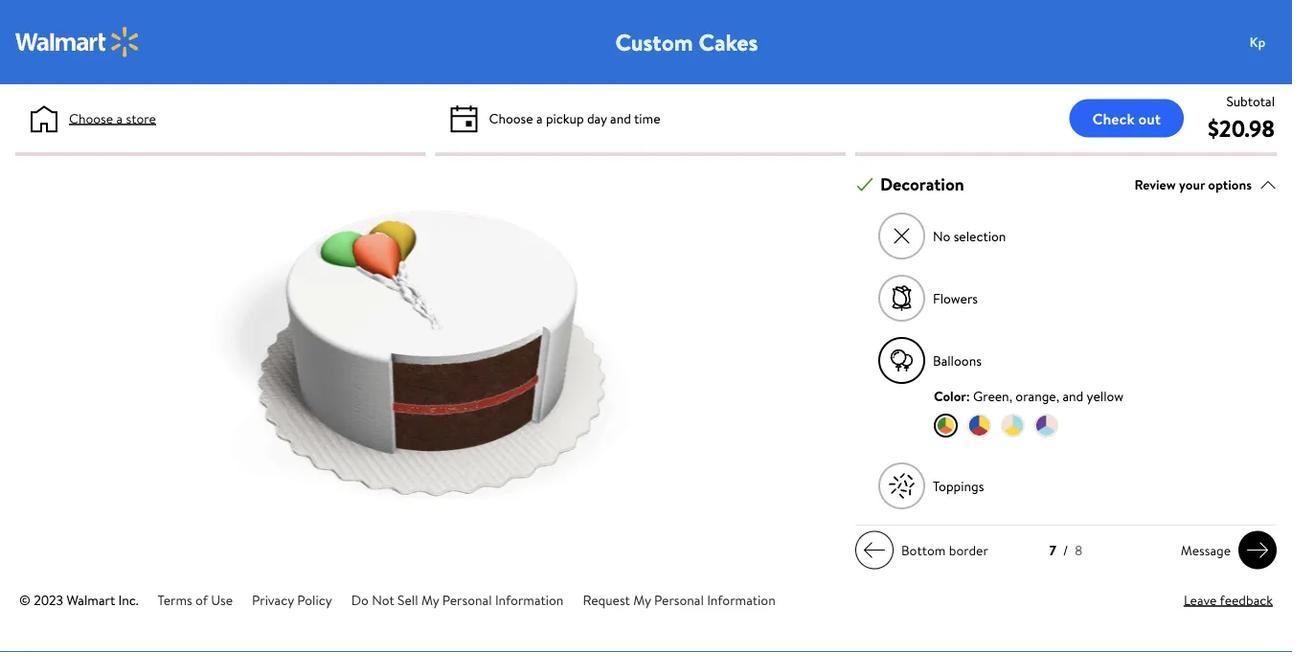 Task type: locate. For each thing, give the bounding box(es) containing it.
options
[[1209, 175, 1253, 194]]

choose
[[69, 109, 113, 127], [489, 109, 533, 127]]

review your options
[[1135, 175, 1253, 194]]

0 horizontal spatial and
[[611, 109, 631, 127]]

1 vertical spatial and
[[1063, 387, 1084, 406]]

1 information from the left
[[495, 591, 564, 610]]

privacy policy link
[[252, 591, 332, 610]]

terms of use
[[158, 591, 233, 610]]

1 horizontal spatial and
[[1063, 387, 1084, 406]]

2 information from the left
[[707, 591, 776, 610]]

icon for continue arrow image left 'bottom'
[[863, 539, 886, 562]]

1 personal from the left
[[443, 591, 492, 610]]

1 horizontal spatial my
[[634, 591, 651, 610]]

1 horizontal spatial a
[[537, 109, 543, 127]]

and
[[611, 109, 631, 127], [1063, 387, 1084, 406]]

a left pickup
[[537, 109, 543, 127]]

personal right "sell"
[[443, 591, 492, 610]]

kp button
[[1239, 23, 1293, 61]]

1 icon for continue arrow image from the left
[[863, 539, 886, 562]]

choose left store
[[69, 109, 113, 127]]

1 choose from the left
[[69, 109, 113, 127]]

choose for choose a store
[[69, 109, 113, 127]]

icon for continue arrow image inside message link
[[1247, 539, 1270, 562]]

no selection
[[933, 227, 1007, 245]]

2 a from the left
[[537, 109, 543, 127]]

2 choose from the left
[[489, 109, 533, 127]]

and right day
[[611, 109, 631, 127]]

my
[[422, 591, 439, 610], [634, 591, 651, 610]]

information
[[495, 591, 564, 610], [707, 591, 776, 610]]

1 horizontal spatial personal
[[655, 591, 704, 610]]

8
[[1076, 542, 1083, 560]]

0 horizontal spatial choose
[[69, 109, 113, 127]]

check out button
[[1070, 99, 1185, 138]]

$20.98
[[1208, 112, 1276, 144]]

choose for choose a pickup day and time
[[489, 109, 533, 127]]

personal right request
[[655, 591, 704, 610]]

up arrow image
[[1260, 176, 1277, 193]]

review your options element
[[1135, 175, 1253, 195]]

color : green, orange, and yellow
[[934, 387, 1124, 406]]

message link
[[1174, 532, 1277, 570]]

a for store
[[116, 109, 123, 127]]

0 horizontal spatial information
[[495, 591, 564, 610]]

1 a from the left
[[116, 109, 123, 127]]

0 horizontal spatial my
[[422, 591, 439, 610]]

1 horizontal spatial information
[[707, 591, 776, 610]]

1 horizontal spatial icon for continue arrow image
[[1247, 539, 1270, 562]]

choose inside choose a store link
[[69, 109, 113, 127]]

choose left pickup
[[489, 109, 533, 127]]

bottom border link
[[856, 532, 997, 570]]

icon for continue arrow image
[[863, 539, 886, 562], [1247, 539, 1270, 562]]

review
[[1135, 175, 1177, 194]]

your
[[1180, 175, 1206, 194]]

and left yellow
[[1063, 387, 1084, 406]]

remove image
[[892, 226, 913, 247]]

store
[[126, 109, 156, 127]]

choose a store link
[[69, 108, 156, 128]]

privacy
[[252, 591, 294, 610]]

0 horizontal spatial personal
[[443, 591, 492, 610]]

flowers
[[933, 289, 979, 308]]

0 horizontal spatial a
[[116, 109, 123, 127]]

my right "sell"
[[422, 591, 439, 610]]

personal
[[443, 591, 492, 610], [655, 591, 704, 610]]

/
[[1064, 542, 1069, 560]]

of
[[196, 591, 208, 610]]

balloons
[[933, 351, 982, 370]]

0 vertical spatial and
[[611, 109, 631, 127]]

© 2023 walmart inc.
[[19, 591, 139, 610]]

2 icon for continue arrow image from the left
[[1247, 539, 1270, 562]]

a
[[116, 109, 123, 127], [537, 109, 543, 127]]

request
[[583, 591, 630, 610]]

a left store
[[116, 109, 123, 127]]

selection
[[954, 227, 1007, 245]]

my right request
[[634, 591, 651, 610]]

border
[[950, 541, 989, 560]]

©
[[19, 591, 31, 610]]

pickup
[[546, 109, 584, 127]]

bottom border
[[902, 541, 989, 560]]

subtotal
[[1227, 92, 1276, 110]]

time
[[634, 109, 661, 127]]

1 my from the left
[[422, 591, 439, 610]]

0 horizontal spatial icon for continue arrow image
[[863, 539, 886, 562]]

icon for continue arrow image up feedback
[[1247, 539, 1270, 562]]

check
[[1093, 108, 1135, 129]]

day
[[587, 109, 607, 127]]

1 horizontal spatial choose
[[489, 109, 533, 127]]



Task type: describe. For each thing, give the bounding box(es) containing it.
do not sell my personal information
[[351, 591, 564, 610]]

terms of use link
[[158, 591, 233, 610]]

do
[[351, 591, 369, 610]]

orange,
[[1016, 387, 1060, 406]]

cakes
[[699, 26, 759, 58]]

custom
[[616, 26, 693, 58]]

not
[[372, 591, 395, 610]]

check out
[[1093, 108, 1162, 129]]

walmart
[[66, 591, 115, 610]]

inc.
[[118, 591, 139, 610]]

back to walmart.com image
[[15, 27, 140, 58]]

subtotal $20.98
[[1208, 92, 1276, 144]]

choose a pickup day and time
[[489, 109, 661, 127]]

yellow
[[1087, 387, 1124, 406]]

decoration
[[881, 173, 965, 197]]

no
[[933, 227, 951, 245]]

request my personal information link
[[583, 591, 776, 610]]

request my personal information
[[583, 591, 776, 610]]

leave feedback
[[1184, 591, 1274, 610]]

out
[[1139, 108, 1162, 129]]

do not sell my personal information link
[[351, 591, 564, 610]]

terms
[[158, 591, 192, 610]]

2 my from the left
[[634, 591, 651, 610]]

icon for continue arrow image inside bottom border link
[[863, 539, 886, 562]]

color
[[934, 387, 967, 406]]

a for pickup
[[537, 109, 543, 127]]

custom cakes
[[616, 26, 759, 58]]

2023
[[34, 591, 63, 610]]

toppings
[[933, 477, 985, 496]]

and for time
[[611, 109, 631, 127]]

leave
[[1184, 591, 1218, 610]]

bottom
[[902, 541, 946, 560]]

feedback
[[1221, 591, 1274, 610]]

kp
[[1250, 32, 1266, 51]]

2 personal from the left
[[655, 591, 704, 610]]

privacy policy
[[252, 591, 332, 610]]

green,
[[974, 387, 1013, 406]]

:
[[967, 387, 971, 406]]

ok image
[[857, 176, 874, 193]]

7 / 8
[[1050, 542, 1083, 560]]

message
[[1181, 541, 1231, 560]]

use
[[211, 591, 233, 610]]

review your options link
[[1135, 172, 1277, 198]]

sell
[[398, 591, 418, 610]]

policy
[[297, 591, 332, 610]]

and for yellow
[[1063, 387, 1084, 406]]

7
[[1050, 542, 1057, 560]]

choose a store
[[69, 109, 156, 127]]

leave feedback button
[[1184, 590, 1274, 611]]



Task type: vqa. For each thing, say whether or not it's contained in the screenshot.
Noise-
no



